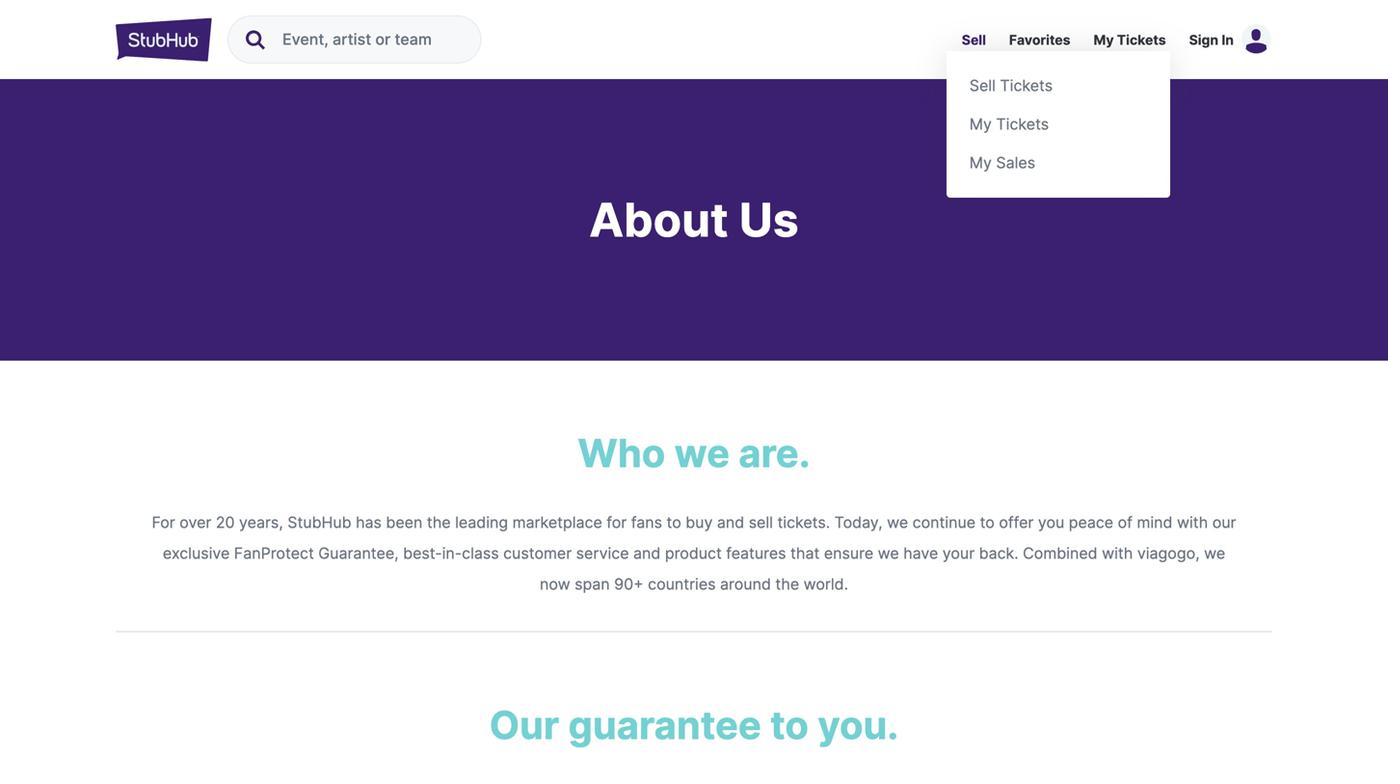 Task type: locate. For each thing, give the bounding box(es) containing it.
1 vertical spatial with
[[1102, 544, 1133, 563]]

with down "of" in the right bottom of the page
[[1102, 544, 1133, 563]]

my sales
[[970, 153, 1036, 172]]

the
[[427, 513, 451, 532], [776, 575, 800, 594]]

my right favorites link
[[1094, 32, 1114, 48]]

years,
[[239, 513, 283, 532]]

offer
[[999, 513, 1034, 532]]

our
[[1213, 513, 1237, 532]]

0 vertical spatial sell
[[962, 32, 986, 48]]

Event, artist or team search field
[[267, 16, 478, 63]]

customer
[[504, 544, 572, 563]]

has
[[356, 513, 382, 532]]

0 horizontal spatial my tickets
[[970, 115, 1049, 134]]

my tickets link up sales
[[962, 105, 1155, 144]]

favorites
[[1010, 32, 1071, 48]]

class
[[462, 544, 499, 563]]

2 vertical spatial my
[[970, 153, 992, 172]]

2 vertical spatial tickets
[[997, 115, 1049, 134]]

1 vertical spatial tickets
[[1000, 76, 1053, 95]]

the up 'in-'
[[427, 513, 451, 532]]

1 vertical spatial and
[[634, 544, 661, 563]]

sell for sell link
[[962, 32, 986, 48]]

0 vertical spatial my tickets
[[1094, 32, 1166, 48]]

0 vertical spatial with
[[1177, 513, 1209, 532]]

my tickets down sell tickets
[[970, 115, 1049, 134]]

with
[[1177, 513, 1209, 532], [1102, 544, 1133, 563]]

and down fans at the left bottom of page
[[634, 544, 661, 563]]

we
[[675, 430, 730, 476], [887, 513, 909, 532], [878, 544, 899, 563], [1205, 544, 1226, 563]]

my tickets link left sign
[[1094, 32, 1166, 48]]

our guarantee to you.
[[490, 702, 899, 748]]

1 horizontal spatial my tickets
[[1094, 32, 1166, 48]]

favorites link
[[1010, 32, 1071, 48]]

my left sales
[[970, 153, 992, 172]]

sell up sell tickets
[[962, 32, 986, 48]]

your
[[943, 544, 975, 563]]

tickets down favorites link
[[1000, 76, 1053, 95]]

my tickets left sign
[[1094, 32, 1166, 48]]

1 horizontal spatial the
[[776, 575, 800, 594]]

we up have
[[887, 513, 909, 532]]

to left "you."
[[771, 702, 809, 748]]

sell link
[[962, 32, 986, 48]]

90+
[[614, 575, 644, 594]]

sign in link
[[1190, 32, 1234, 48]]

features
[[726, 544, 786, 563]]

to
[[667, 513, 682, 532], [980, 513, 995, 532], [771, 702, 809, 748]]

to left offer
[[980, 513, 995, 532]]

continue
[[913, 513, 976, 532]]

sell down sell link
[[970, 76, 996, 95]]

with left our
[[1177, 513, 1209, 532]]

tickets up sales
[[997, 115, 1049, 134]]

sign
[[1190, 32, 1219, 48]]

0 horizontal spatial with
[[1102, 544, 1133, 563]]

you
[[1038, 513, 1065, 532]]

product
[[665, 544, 722, 563]]

to left buy
[[667, 513, 682, 532]]

my tickets link
[[1094, 32, 1166, 48], [962, 105, 1155, 144]]

best-
[[403, 544, 442, 563]]

0 vertical spatial and
[[717, 513, 745, 532]]

exclusive
[[163, 544, 230, 563]]

in
[[1222, 32, 1234, 48]]

tickets left sign
[[1117, 32, 1166, 48]]

1 vertical spatial my
[[970, 115, 992, 134]]

1 vertical spatial my tickets
[[970, 115, 1049, 134]]

for over 20 years, stubhub has been the leading marketplace for fans to buy and sell tickets. today, we continue to offer you peace of mind with our exclusive fanprotect guarantee, best-in-class customer service and product features that ensure we have your back. combined with viagogo, we now span 90+ countries around the world.
[[152, 513, 1237, 594]]

sell
[[962, 32, 986, 48], [970, 76, 996, 95]]

1 vertical spatial sell
[[970, 76, 996, 95]]

back.
[[979, 544, 1019, 563]]

my up my sales
[[970, 115, 992, 134]]

fanprotect
[[234, 544, 314, 563]]

sell tickets
[[970, 76, 1053, 95]]

my
[[1094, 32, 1114, 48], [970, 115, 992, 134], [970, 153, 992, 172]]

and left sell
[[717, 513, 745, 532]]

have
[[904, 544, 939, 563]]

the down that
[[776, 575, 800, 594]]

leading
[[455, 513, 508, 532]]

who we are.
[[578, 430, 811, 476]]

tickets
[[1117, 32, 1166, 48], [1000, 76, 1053, 95], [997, 115, 1049, 134]]

0 horizontal spatial and
[[634, 544, 661, 563]]

sell tickets link
[[962, 67, 1155, 105]]

my tickets
[[1094, 32, 1166, 48], [970, 115, 1049, 134]]

marketplace
[[513, 513, 603, 532]]

and
[[717, 513, 745, 532], [634, 544, 661, 563]]

0 vertical spatial the
[[427, 513, 451, 532]]

been
[[386, 513, 423, 532]]



Task type: describe. For each thing, give the bounding box(es) containing it.
guarantee,
[[318, 544, 399, 563]]

today,
[[835, 513, 883, 532]]

sales
[[997, 153, 1036, 172]]

us
[[739, 192, 799, 248]]

we left have
[[878, 544, 899, 563]]

service
[[576, 544, 629, 563]]

0 vertical spatial tickets
[[1117, 32, 1166, 48]]

we up buy
[[675, 430, 730, 476]]

0 vertical spatial my tickets link
[[1094, 32, 1166, 48]]

over
[[180, 513, 212, 532]]

peace
[[1069, 513, 1114, 532]]

1 horizontal spatial and
[[717, 513, 745, 532]]

guarantee
[[568, 702, 762, 748]]

0 horizontal spatial to
[[667, 513, 682, 532]]

0 horizontal spatial the
[[427, 513, 451, 532]]

viagogo,
[[1138, 544, 1200, 563]]

sign in
[[1190, 32, 1234, 48]]

sell
[[749, 513, 773, 532]]

fans
[[631, 513, 662, 532]]

you.
[[818, 702, 899, 748]]

stubhub
[[288, 513, 352, 532]]

our
[[490, 702, 560, 748]]

that
[[791, 544, 820, 563]]

combined
[[1023, 544, 1098, 563]]

my sales link
[[962, 144, 1155, 182]]

about us
[[589, 192, 799, 248]]

are.
[[739, 430, 811, 476]]

stubhub image
[[116, 15, 212, 64]]

1 vertical spatial my tickets link
[[962, 105, 1155, 144]]

buy
[[686, 513, 713, 532]]

now
[[540, 575, 571, 594]]

tickets inside the sell tickets link
[[1000, 76, 1053, 95]]

around
[[720, 575, 771, 594]]

sell for sell tickets
[[970, 76, 996, 95]]

for
[[607, 513, 627, 532]]

0 vertical spatial my
[[1094, 32, 1114, 48]]

world.
[[804, 575, 849, 594]]

who
[[578, 430, 666, 476]]

in-
[[442, 544, 462, 563]]

1 horizontal spatial to
[[771, 702, 809, 748]]

we down our
[[1205, 544, 1226, 563]]

about
[[589, 192, 729, 248]]

of
[[1118, 513, 1133, 532]]

1 horizontal spatial with
[[1177, 513, 1209, 532]]

20
[[216, 513, 235, 532]]

ensure
[[824, 544, 874, 563]]

mind
[[1137, 513, 1173, 532]]

1 vertical spatial the
[[776, 575, 800, 594]]

for
[[152, 513, 175, 532]]

countries
[[648, 575, 716, 594]]

2 horizontal spatial to
[[980, 513, 995, 532]]

span
[[575, 575, 610, 594]]

tickets.
[[778, 513, 830, 532]]



Task type: vqa. For each thing, say whether or not it's contained in the screenshot.
viagogo,
yes



